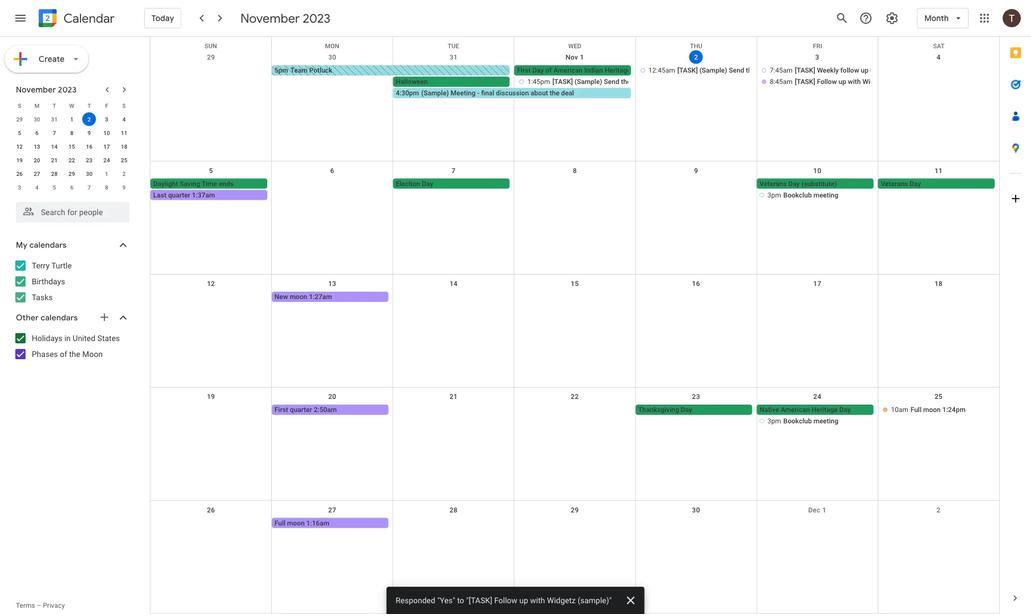 Task type: locate. For each thing, give the bounding box(es) containing it.
3pm for native
[[768, 417, 782, 425]]

tab list
[[1000, 37, 1032, 583]]

moon for 29
[[287, 519, 305, 527]]

last quarter 1:37am button
[[150, 190, 267, 200]]

1 vertical spatial first
[[275, 406, 288, 414]]

None search field
[[0, 198, 141, 223]]

13
[[34, 143, 40, 150], [328, 280, 337, 288]]

0 vertical spatial 24
[[103, 157, 110, 164]]

27 for 1
[[34, 170, 40, 177]]

1 horizontal spatial up
[[839, 78, 847, 86]]

28 for dec 1
[[450, 506, 458, 514]]

november 2023 up 'm'
[[16, 85, 77, 95]]

20 up first quarter 2:50am button
[[328, 393, 337, 401]]

(sample) inside "cell"
[[575, 78, 603, 86]]

s up october 29 element
[[18, 102, 21, 109]]

weekly
[[817, 66, 839, 74]]

0 vertical spatial 6
[[35, 129, 39, 136]]

7 inside row
[[88, 184, 91, 191]]

meeting
[[814, 191, 839, 199], [814, 417, 839, 425]]

26
[[16, 170, 23, 177], [207, 506, 215, 514]]

0 horizontal spatial american
[[554, 66, 583, 74]]

21
[[51, 157, 58, 164], [450, 393, 458, 401]]

add other calendars image
[[99, 312, 110, 323]]

american
[[554, 66, 583, 74], [781, 406, 810, 414]]

0 vertical spatial quarter
[[168, 191, 190, 199]]

1 vertical spatial up
[[839, 78, 847, 86]]

4 down the sat
[[937, 53, 941, 61]]

1 vertical spatial american
[[781, 406, 810, 414]]

2 vertical spatial 8
[[105, 184, 108, 191]]

(sample)
[[871, 66, 898, 74], [889, 78, 917, 86]]

2 horizontal spatial 8
[[573, 167, 577, 175]]

0 vertical spatial of
[[546, 66, 552, 74]]

send inside "cell"
[[604, 78, 620, 86]]

4 for 1
[[123, 116, 126, 123]]

[task] left "weekly"
[[795, 66, 816, 74]]

[task] up deal
[[553, 78, 573, 86]]

28 for 1
[[51, 170, 58, 177]]

1 horizontal spatial 5
[[53, 184, 56, 191]]

(sample) for [task] (sample) send the pricing quote
[[575, 78, 603, 86]]

first for first quarter 2:50am
[[275, 406, 288, 414]]

1 vertical spatial 24
[[814, 393, 822, 401]]

calendars up 'in'
[[41, 313, 78, 323]]

1 vertical spatial 14
[[450, 280, 458, 288]]

26 for 1
[[16, 170, 23, 177]]

the left deal
[[550, 89, 560, 97]]

1 vertical spatial 12
[[207, 280, 215, 288]]

up right follow
[[861, 66, 869, 74]]

heritage inside 'first day of american indian heritage month' button
[[605, 66, 631, 74]]

my calendars
[[16, 240, 67, 250]]

turtle
[[51, 261, 72, 270]]

my calendars list
[[2, 257, 141, 307]]

1 vertical spatial (sample)
[[889, 78, 917, 86]]

calendars inside dropdown button
[[41, 313, 78, 323]]

month
[[925, 13, 949, 23], [633, 66, 653, 74]]

december 2 element
[[117, 167, 131, 181]]

deal
[[561, 89, 574, 97]]

grid
[[150, 37, 1000, 614]]

the down holidays in united states
[[69, 349, 80, 359]]

0 horizontal spatial november 2023
[[16, 85, 77, 95]]

29 inside october 29 element
[[16, 116, 23, 123]]

2023 up mon
[[303, 10, 331, 26]]

of up '1:45pm'
[[546, 66, 552, 74]]

31 inside grid
[[450, 53, 458, 61]]

follow right "[task]
[[494, 596, 518, 605]]

11 element
[[117, 126, 131, 140]]

1 vertical spatial meeting
[[814, 417, 839, 425]]

27 inside grid
[[328, 506, 337, 514]]

2 veterans from the left
[[881, 180, 908, 188]]

day
[[533, 66, 544, 74], [422, 180, 434, 188], [789, 180, 800, 188], [910, 180, 922, 188], [681, 406, 693, 414], [840, 406, 851, 414]]

20 down "13" 'element'
[[34, 157, 40, 164]]

27 inside "element"
[[34, 170, 40, 177]]

3pm bookclub meeting down veterans day (substitute)
[[768, 191, 839, 199]]

american right "native" at the bottom of page
[[781, 406, 810, 414]]

4 for nov 1
[[937, 53, 941, 61]]

27 up full moon 1:16am button
[[328, 506, 337, 514]]

0 vertical spatial (sample)
[[871, 66, 898, 74]]

calendars inside dropdown button
[[29, 240, 67, 250]]

calendar heading
[[61, 11, 115, 26]]

4:30pm
[[396, 89, 419, 97]]

2 horizontal spatial 7
[[452, 167, 456, 175]]

row
[[150, 37, 1000, 50], [150, 48, 1000, 161], [11, 99, 133, 112], [11, 112, 133, 126], [11, 126, 133, 140], [11, 140, 133, 153], [11, 153, 133, 167], [150, 161, 1000, 275], [11, 167, 133, 181], [11, 181, 133, 194], [150, 275, 1000, 388], [150, 388, 1000, 501], [150, 501, 1000, 614]]

0 horizontal spatial 9
[[88, 129, 91, 136]]

row containing 2
[[150, 48, 1000, 161]]

calendars for my calendars
[[29, 240, 67, 250]]

1 horizontal spatial 31
[[450, 53, 458, 61]]

25 inside row group
[[121, 157, 127, 164]]

0 vertical spatial 11
[[121, 129, 127, 136]]

25 up 10am full moon 1:24pm at the bottom right
[[935, 393, 943, 401]]

13 up 20 element
[[34, 143, 40, 150]]

follow down "weekly"
[[817, 78, 837, 86]]

sun
[[205, 43, 217, 50]]

20 inside 20 element
[[34, 157, 40, 164]]

28 element
[[48, 167, 61, 181]]

12:45am
[[649, 66, 675, 74]]

12 inside november 2023 grid
[[16, 143, 23, 150]]

1 down w
[[70, 116, 73, 123]]

october 29 element
[[13, 112, 26, 126]]

24 down 17 element
[[103, 157, 110, 164]]

month up pricing on the right top
[[633, 66, 653, 74]]

13 inside 'element'
[[34, 143, 40, 150]]

up down follow
[[839, 78, 847, 86]]

day inside row
[[533, 66, 544, 74]]

up
[[861, 66, 869, 74], [839, 78, 847, 86], [520, 596, 529, 605]]

1 horizontal spatial 24
[[814, 393, 822, 401]]

day for thanksgiving day
[[681, 406, 693, 414]]

veterans inside "cell"
[[760, 180, 787, 188]]

4 inside grid
[[937, 53, 941, 61]]

5 up time
[[209, 167, 213, 175]]

1 horizontal spatial 26
[[207, 506, 215, 514]]

bookclub down veterans day (substitute)
[[784, 191, 812, 199]]

–
[[37, 602, 41, 610]]

1 horizontal spatial 4
[[123, 116, 126, 123]]

november
[[241, 10, 300, 26], [16, 85, 56, 95]]

"[task]
[[466, 596, 493, 605]]

1 3pm from the top
[[768, 191, 782, 199]]

december 1 element
[[100, 167, 114, 181]]

0 horizontal spatial 7
[[53, 129, 56, 136]]

14 element
[[48, 140, 61, 153]]

3 for 1
[[105, 116, 108, 123]]

11 inside 11 element
[[121, 129, 127, 136]]

19
[[16, 157, 23, 164], [207, 393, 215, 401]]

ends
[[219, 180, 234, 188]]

[task] for [task] (sample) send the pricing quote
[[553, 78, 573, 86]]

2 3pm from the top
[[768, 417, 782, 425]]

7 for sun
[[452, 167, 456, 175]]

7 down october 31 "element"
[[53, 129, 56, 136]]

today
[[152, 13, 174, 23]]

1 horizontal spatial 28
[[450, 506, 458, 514]]

10 for sun
[[814, 167, 822, 175]]

1 vertical spatial with
[[530, 596, 545, 605]]

19 inside grid
[[207, 393, 215, 401]]

s
[[18, 102, 21, 109], [122, 102, 126, 109]]

2023
[[303, 10, 331, 26], [58, 85, 77, 95]]

november 2023 grid
[[11, 99, 133, 194]]

of
[[546, 66, 552, 74], [60, 349, 67, 359]]

31 down tue
[[450, 53, 458, 61]]

1 vertical spatial 25
[[935, 393, 943, 401]]

create button
[[5, 45, 88, 73]]

follow
[[817, 78, 837, 86], [494, 596, 518, 605]]

1:45pm
[[528, 78, 550, 86]]

0 vertical spatial 22
[[69, 157, 75, 164]]

12 element
[[13, 140, 26, 153]]

23 up thanksgiving day button at right
[[692, 393, 701, 401]]

0 horizontal spatial 24
[[103, 157, 110, 164]]

21 inside 21 element
[[51, 157, 58, 164]]

send down first day of american indian heritage month
[[604, 78, 620, 86]]

7 up the election day button
[[452, 167, 456, 175]]

5
[[18, 129, 21, 136], [209, 167, 213, 175], [53, 184, 56, 191]]

2
[[694, 53, 699, 61], [88, 116, 91, 123], [123, 170, 126, 177], [937, 506, 941, 514]]

15
[[69, 143, 75, 150], [571, 280, 579, 288]]

dec 1
[[809, 506, 827, 514]]

december 8 element
[[100, 181, 114, 194]]

bookclub
[[784, 191, 812, 199], [784, 417, 812, 425]]

8:45am [task] follow up with widgetz (sample)
[[770, 78, 917, 86]]

meeting down native american heritage day button
[[814, 417, 839, 425]]

3 down fri
[[816, 53, 820, 61]]

cell containing halloween
[[393, 65, 636, 99]]

s right f
[[122, 102, 126, 109]]

3pm down veterans day (substitute)
[[768, 191, 782, 199]]

26 inside row group
[[16, 170, 23, 177]]

moon
[[290, 293, 307, 301], [924, 406, 941, 414], [287, 519, 305, 527]]

first for first day of american indian heritage month
[[517, 66, 531, 74]]

29
[[207, 53, 215, 61], [16, 116, 23, 123], [69, 170, 75, 177], [571, 506, 579, 514]]

1 horizontal spatial 19
[[207, 393, 215, 401]]

bookclub down native american heritage day
[[784, 417, 812, 425]]

0 horizontal spatial widgetz
[[547, 596, 576, 605]]

proposal
[[758, 66, 784, 74]]

about
[[531, 89, 548, 97]]

0 horizontal spatial first
[[275, 406, 288, 414]]

8 for sun
[[573, 167, 577, 175]]

widgetz left (sample)"
[[547, 596, 576, 605]]

13 up 'new moon 1:27am' button on the left top of the page
[[328, 280, 337, 288]]

(sample)
[[700, 66, 728, 74], [575, 78, 603, 86], [421, 89, 449, 97]]

calendars up 'terry turtle'
[[29, 240, 67, 250]]

1 vertical spatial 2023
[[58, 85, 77, 95]]

8
[[70, 129, 73, 136], [573, 167, 577, 175], [105, 184, 108, 191]]

0 vertical spatial 5
[[18, 129, 21, 136]]

full left "1:16am"
[[275, 519, 286, 527]]

0 horizontal spatial veterans
[[760, 180, 787, 188]]

0 horizontal spatial 23
[[86, 157, 92, 164]]

0 horizontal spatial heritage
[[605, 66, 631, 74]]

discussion
[[496, 89, 529, 97]]

20 inside grid
[[328, 393, 337, 401]]

0 vertical spatial 19
[[16, 157, 23, 164]]

october 31 element
[[48, 112, 61, 126]]

0 horizontal spatial 31
[[51, 116, 58, 123]]

11 for sun
[[935, 167, 943, 175]]

2 bookclub from the top
[[784, 417, 812, 425]]

1 horizontal spatial s
[[122, 102, 126, 109]]

14 inside november 2023 grid
[[51, 143, 58, 150]]

of inside button
[[546, 66, 552, 74]]

25 element
[[117, 153, 131, 167]]

november up 5pm
[[241, 10, 300, 26]]

0 vertical spatial calendars
[[29, 240, 67, 250]]

5 up 12 element
[[18, 129, 21, 136]]

0 horizontal spatial 26
[[16, 170, 23, 177]]

2 3pm bookclub meeting from the top
[[768, 417, 839, 425]]

meeting for (substitute)
[[814, 191, 839, 199]]

2023 up w
[[58, 85, 77, 95]]

1 horizontal spatial follow
[[817, 78, 837, 86]]

3 up 10 element
[[105, 116, 108, 123]]

[task] for [task] follow up with widgetz (sample)
[[795, 78, 816, 86]]

responded "yes" to "[task] follow up with widgetz (sample)"
[[396, 596, 612, 605]]

2 horizontal spatial 5
[[209, 167, 213, 175]]

28
[[51, 170, 58, 177], [450, 506, 458, 514]]

1 horizontal spatial 6
[[70, 184, 73, 191]]

day for veterans day
[[910, 180, 922, 188]]

18
[[121, 143, 127, 150], [935, 280, 943, 288]]

follow
[[841, 66, 860, 74]]

11 up veterans day button
[[935, 167, 943, 175]]

1 vertical spatial (sample)
[[575, 78, 603, 86]]

[task] down thu
[[678, 66, 698, 74]]

2 vertical spatial 9
[[123, 184, 126, 191]]

full right 10am
[[911, 406, 922, 414]]

0 vertical spatial 18
[[121, 143, 127, 150]]

american inside button
[[554, 66, 583, 74]]

0 vertical spatial 20
[[34, 157, 40, 164]]

0 vertical spatial november 2023
[[241, 10, 331, 26]]

3pm for veterans
[[768, 191, 782, 199]]

1 vertical spatial 3
[[105, 116, 108, 123]]

(sample) down first day of american indian heritage month
[[575, 78, 603, 86]]

29 inside 29 element
[[69, 170, 75, 177]]

2 vertical spatial 5
[[53, 184, 56, 191]]

5 for sun
[[209, 167, 213, 175]]

meeting down (substitute)
[[814, 191, 839, 199]]

t up 2 cell
[[88, 102, 91, 109]]

the inside 5pm team potluck halloween 4:30pm (sample) meeting - final discussion about the deal
[[550, 89, 560, 97]]

0 vertical spatial 3
[[816, 53, 820, 61]]

november 2023 up 5pm
[[241, 10, 331, 26]]

5 inside 'element'
[[53, 184, 56, 191]]

1 vertical spatial 9
[[694, 167, 699, 175]]

first up '1:45pm'
[[517, 66, 531, 74]]

0 vertical spatial widgetz
[[863, 78, 888, 86]]

follow inside "cell"
[[817, 78, 837, 86]]

native
[[760, 406, 780, 414]]

1 horizontal spatial 11
[[935, 167, 943, 175]]

0 vertical spatial meeting
[[814, 191, 839, 199]]

30
[[328, 53, 337, 61], [34, 116, 40, 123], [86, 170, 92, 177], [692, 506, 701, 514]]

quarter left 2:50am
[[290, 406, 312, 414]]

grid containing 2
[[150, 37, 1000, 614]]

1 bookclub from the top
[[784, 191, 812, 199]]

thanksgiving day button
[[636, 405, 753, 415]]

1 horizontal spatial heritage
[[812, 406, 838, 414]]

full moon 1:16am
[[275, 519, 330, 527]]

bookclub for american
[[784, 417, 812, 425]]

1 vertical spatial 11
[[935, 167, 943, 175]]

22
[[69, 157, 75, 164], [571, 393, 579, 401]]

1 vertical spatial 10
[[814, 167, 822, 175]]

moon left "1:16am"
[[287, 519, 305, 527]]

native american heritage day button
[[757, 405, 874, 415]]

1 horizontal spatial widgetz
[[863, 78, 888, 86]]

december 5 element
[[48, 181, 61, 194]]

19 inside row group
[[16, 157, 23, 164]]

t up october 31 "element"
[[53, 102, 56, 109]]

3pm down "native" at the bottom of page
[[768, 417, 782, 425]]

24 inside grid
[[814, 393, 822, 401]]

december 3 element
[[13, 181, 26, 194]]

5 down 28 element
[[53, 184, 56, 191]]

1 meeting from the top
[[814, 191, 839, 199]]

6 for november 2023
[[35, 129, 39, 136]]

10 inside row group
[[103, 129, 110, 136]]

7
[[53, 129, 56, 136], [452, 167, 456, 175], [88, 184, 91, 191]]

29 element
[[65, 167, 79, 181]]

0 vertical spatial 13
[[34, 143, 40, 150]]

27 for dec 1
[[328, 506, 337, 514]]

0 vertical spatial moon
[[290, 293, 307, 301]]

0 horizontal spatial 4
[[35, 184, 39, 191]]

24 element
[[100, 153, 114, 167]]

1:27am
[[309, 293, 332, 301]]

widgetz
[[863, 78, 888, 86], [547, 596, 576, 605]]

send for pricing
[[604, 78, 620, 86]]

cell containing first day of american indian heritage month
[[514, 65, 673, 99]]

4 up 11 element
[[123, 116, 126, 123]]

first left 2:50am
[[275, 406, 288, 414]]

1:37am
[[192, 191, 215, 199]]

moon right new
[[290, 293, 307, 301]]

2 vertical spatial 3
[[18, 184, 21, 191]]

24 up native american heritage day button
[[814, 393, 822, 401]]

day for election day
[[422, 180, 434, 188]]

mon
[[325, 43, 339, 50]]

2 vertical spatial (sample)
[[421, 89, 449, 97]]

1 right nov
[[580, 53, 584, 61]]

heritage right "native" at the bottom of page
[[812, 406, 838, 414]]

1 vertical spatial 27
[[328, 506, 337, 514]]

0 vertical spatial american
[[554, 66, 583, 74]]

december 6 element
[[65, 181, 79, 194]]

month up the sat
[[925, 13, 949, 23]]

1 horizontal spatial t
[[88, 102, 91, 109]]

6 inside grid
[[330, 167, 334, 175]]

nov 1
[[566, 53, 584, 61]]

1 vertical spatial follow
[[494, 596, 518, 605]]

2 s from the left
[[122, 102, 126, 109]]

22 inside november 2023 grid
[[69, 157, 75, 164]]

calendars for other calendars
[[41, 313, 78, 323]]

0 horizontal spatial month
[[633, 66, 653, 74]]

[task] down document
[[795, 78, 816, 86]]

american down nov
[[554, 66, 583, 74]]

25 up december 2 element
[[121, 157, 127, 164]]

indian
[[585, 66, 603, 74]]

0 vertical spatial 4
[[937, 53, 941, 61]]

row containing 29
[[11, 112, 133, 126]]

heritage up the 1:45pm [task] (sample) send the pricing quote
[[605, 66, 631, 74]]

cell
[[150, 65, 272, 99], [393, 65, 636, 99], [514, 65, 673, 99], [757, 65, 917, 99], [150, 179, 272, 201], [272, 179, 393, 201], [514, 179, 636, 201], [636, 179, 757, 201], [757, 179, 879, 201], [150, 292, 272, 303], [393, 292, 514, 303], [514, 292, 636, 303], [636, 292, 757, 303], [878, 292, 1000, 303], [150, 405, 272, 428], [393, 405, 514, 428], [514, 405, 636, 428], [757, 405, 879, 428], [150, 518, 272, 529], [393, 518, 514, 529], [514, 518, 636, 529], [636, 518, 757, 529]]

moon left 1:24pm
[[924, 406, 941, 414]]

3
[[816, 53, 820, 61], [105, 116, 108, 123], [18, 184, 21, 191]]

28 inside row group
[[51, 170, 58, 177]]

0 horizontal spatial 19
[[16, 157, 23, 164]]

21 element
[[48, 153, 61, 167]]

october 30 element
[[30, 112, 44, 126]]

1 vertical spatial heritage
[[812, 406, 838, 414]]

of inside other calendars list
[[60, 349, 67, 359]]

november 2023
[[241, 10, 331, 26], [16, 85, 77, 95]]

0 vertical spatial 27
[[34, 170, 40, 177]]

27 up december 4 element
[[34, 170, 40, 177]]

row group
[[11, 112, 133, 194]]

2 meeting from the top
[[814, 417, 839, 425]]

veterans day button
[[878, 179, 995, 189]]

day inside button
[[840, 406, 851, 414]]

of down 'in'
[[60, 349, 67, 359]]

cell containing native american heritage day
[[757, 405, 879, 428]]

cell containing veterans day (substitute)
[[757, 179, 879, 201]]

2 horizontal spatial 3
[[816, 53, 820, 61]]

10 element
[[100, 126, 114, 140]]

12
[[16, 143, 23, 150], [207, 280, 215, 288]]

7 down 30 element
[[88, 184, 91, 191]]

0 horizontal spatial t
[[53, 102, 56, 109]]

0 horizontal spatial (sample)
[[421, 89, 449, 97]]

month inside button
[[633, 66, 653, 74]]

(sample) down halloween button
[[421, 89, 449, 97]]

full inside button
[[275, 519, 286, 527]]

11 inside grid
[[935, 167, 943, 175]]

19 element
[[13, 153, 26, 167]]

8 inside december 8 element
[[105, 184, 108, 191]]

tue
[[448, 43, 459, 50]]

0 vertical spatial 14
[[51, 143, 58, 150]]

3 down '26' element
[[18, 184, 21, 191]]

5pm team potluck halloween 4:30pm (sample) meeting - final discussion about the deal
[[275, 66, 574, 97]]

calendars
[[29, 240, 67, 250], [41, 313, 78, 323]]

0 horizontal spatial send
[[604, 78, 620, 86]]

up right "[task]
[[520, 596, 529, 605]]

holidays
[[32, 334, 62, 343]]

1 3pm bookclub meeting from the top
[[768, 191, 839, 199]]

november up 'm'
[[16, 85, 56, 95]]

widgetz down 7:45am [task] weekly follow up (sample)
[[863, 78, 888, 86]]

24 inside row group
[[103, 157, 110, 164]]

10 up (substitute)
[[814, 167, 822, 175]]

1 vertical spatial 6
[[330, 167, 334, 175]]

23 up 30 element
[[86, 157, 92, 164]]

0 horizontal spatial 14
[[51, 143, 58, 150]]

terry
[[32, 261, 50, 270]]

31 inside "element"
[[51, 116, 58, 123]]

0 vertical spatial 16
[[86, 143, 92, 150]]

bookclub for day
[[784, 191, 812, 199]]

1 vertical spatial november
[[16, 85, 56, 95]]

with
[[848, 78, 861, 86], [530, 596, 545, 605]]

1 veterans from the left
[[760, 180, 787, 188]]

phases of the moon
[[32, 349, 103, 359]]

15 element
[[65, 140, 79, 153]]

0 vertical spatial 15
[[69, 143, 75, 150]]

cell containing 7:45am
[[757, 65, 917, 99]]

other
[[16, 313, 39, 323]]

(sample) down thu
[[700, 66, 728, 74]]

the left pricing on the right top
[[621, 78, 631, 86]]

23
[[86, 157, 92, 164], [692, 393, 701, 401]]

2 horizontal spatial 6
[[330, 167, 334, 175]]

other calendars
[[16, 313, 78, 323]]

11 up 18 element
[[121, 129, 127, 136]]

4 down 27 "element"
[[35, 184, 39, 191]]

13 inside grid
[[328, 280, 337, 288]]

send left proposal
[[729, 66, 745, 74]]

quarter down saving
[[168, 191, 190, 199]]

veterans for veterans day (substitute)
[[760, 180, 787, 188]]

3pm bookclub meeting down native american heritage day
[[768, 417, 839, 425]]

quarter inside daylight saving time ends last quarter 1:37am
[[168, 191, 190, 199]]

1 vertical spatial 26
[[207, 506, 215, 514]]

31 right october 30 element
[[51, 116, 58, 123]]

heritage
[[605, 66, 631, 74], [812, 406, 838, 414]]

10 up 17 element
[[103, 129, 110, 136]]

23 element
[[82, 153, 96, 167]]

2, today element
[[82, 112, 96, 126]]

1 horizontal spatial 18
[[935, 280, 943, 288]]

0 horizontal spatial november
[[16, 85, 56, 95]]

2 vertical spatial 6
[[70, 184, 73, 191]]

13 element
[[30, 140, 44, 153]]



Task type: describe. For each thing, give the bounding box(es) containing it.
11 for november 2023
[[121, 129, 127, 136]]

26 element
[[13, 167, 26, 181]]

0 horizontal spatial with
[[530, 596, 545, 605]]

1 vertical spatial 18
[[935, 280, 943, 288]]

7:45am [task] weekly follow up (sample)
[[770, 66, 898, 74]]

today button
[[144, 5, 182, 32]]

first quarter 2:50am
[[275, 406, 337, 414]]

17 inside row group
[[103, 143, 110, 150]]

thu
[[690, 43, 703, 50]]

other calendars list
[[2, 329, 141, 363]]

main drawer image
[[14, 11, 27, 25]]

terms – privacy
[[16, 602, 65, 610]]

states
[[97, 334, 120, 343]]

26 for dec 1
[[207, 506, 215, 514]]

holidays in united states
[[32, 334, 120, 343]]

row containing sun
[[150, 37, 1000, 50]]

calendar
[[64, 11, 115, 26]]

23 inside 23 element
[[86, 157, 92, 164]]

17 element
[[100, 140, 114, 153]]

22 element
[[65, 153, 79, 167]]

[task] for [task] (sample) send the proposal document
[[678, 66, 698, 74]]

daylight
[[153, 180, 178, 188]]

meeting
[[451, 89, 476, 97]]

1:24pm
[[943, 406, 966, 414]]

saving
[[180, 180, 200, 188]]

day for veterans day (substitute)
[[789, 180, 800, 188]]

m
[[34, 102, 39, 109]]

1 horizontal spatial november 2023
[[241, 10, 331, 26]]

1:45pm [task] (sample) send the pricing quote
[[528, 78, 673, 86]]

2 horizontal spatial up
[[861, 66, 869, 74]]

election day
[[396, 180, 434, 188]]

day for first day of american indian heritage month
[[533, 66, 544, 74]]

my calendars button
[[2, 236, 141, 254]]

(sample)"
[[578, 596, 612, 605]]

10am
[[892, 406, 909, 414]]

document
[[786, 66, 817, 74]]

9 for november 2023
[[88, 129, 91, 136]]

new moon 1:27am
[[275, 293, 332, 301]]

potluck
[[309, 66, 332, 74]]

halloween
[[396, 78, 428, 86]]

f
[[105, 102, 108, 109]]

1 horizontal spatial 12
[[207, 280, 215, 288]]

0 horizontal spatial follow
[[494, 596, 518, 605]]

10am full moon 1:24pm
[[892, 406, 966, 414]]

2 cell
[[81, 112, 98, 126]]

1 vertical spatial widgetz
[[547, 596, 576, 605]]

cell containing daylight saving time ends
[[150, 179, 272, 201]]

first quarter 2:50am button
[[272, 405, 389, 415]]

1 horizontal spatial 14
[[450, 280, 458, 288]]

my
[[16, 240, 27, 250]]

the left proposal
[[746, 66, 756, 74]]

phases
[[32, 349, 58, 359]]

birthdays
[[32, 277, 65, 286]]

sat
[[934, 43, 945, 50]]

send for proposal
[[729, 66, 745, 74]]

moon
[[82, 349, 103, 359]]

calendar element
[[36, 7, 115, 32]]

Search for people text field
[[23, 202, 123, 223]]

privacy
[[43, 602, 65, 610]]

first day of american indian heritage month
[[517, 66, 653, 74]]

25 inside grid
[[935, 393, 943, 401]]

terms link
[[16, 602, 35, 610]]

8 for november 2023
[[70, 129, 73, 136]]

0 vertical spatial 2023
[[303, 10, 331, 26]]

3 for nov 1
[[816, 53, 820, 61]]

with inside "cell"
[[848, 78, 861, 86]]

1 vertical spatial 17
[[814, 280, 822, 288]]

privacy link
[[43, 602, 65, 610]]

1 horizontal spatial 16
[[692, 280, 701, 288]]

1 vertical spatial 23
[[692, 393, 701, 401]]

20 element
[[30, 153, 44, 167]]

terry turtle
[[32, 261, 72, 270]]

moon for 15
[[290, 293, 307, 301]]

0 horizontal spatial 2023
[[58, 85, 77, 95]]

5pm
[[275, 66, 288, 74]]

7 for november 2023
[[53, 129, 56, 136]]

row containing s
[[11, 99, 133, 112]]

3pm bookclub meeting for american
[[768, 417, 839, 425]]

full moon 1:16am button
[[272, 518, 389, 528]]

1:16am
[[306, 519, 330, 527]]

veterans day (substitute)
[[760, 180, 837, 188]]

native american heritage day
[[760, 406, 851, 414]]

1 horizontal spatial 21
[[450, 393, 458, 401]]

thanksgiving
[[639, 406, 679, 414]]

1 horizontal spatial november
[[241, 10, 300, 26]]

settings menu image
[[886, 11, 899, 25]]

(substitute)
[[802, 180, 837, 188]]

to
[[457, 596, 464, 605]]

18 element
[[117, 140, 131, 153]]

tasks
[[32, 293, 53, 302]]

31 for 1
[[51, 116, 58, 123]]

6 for sun
[[330, 167, 334, 175]]

18 inside row group
[[121, 143, 127, 150]]

0 horizontal spatial up
[[520, 596, 529, 605]]

1 vertical spatial november 2023
[[16, 85, 77, 95]]

(sample) inside 5pm team potluck halloween 4:30pm (sample) meeting - final discussion about the deal
[[421, 89, 449, 97]]

in
[[64, 334, 71, 343]]

[task] for [task] weekly follow up (sample)
[[795, 66, 816, 74]]

1 s from the left
[[18, 102, 21, 109]]

6 inside december 6 element
[[70, 184, 73, 191]]

2 inside cell
[[88, 116, 91, 123]]

1 right the "dec"
[[823, 506, 827, 514]]

31 for nov 1
[[450, 53, 458, 61]]

quarter inside button
[[290, 406, 312, 414]]

1 horizontal spatial full
[[911, 406, 922, 414]]

dec
[[809, 506, 821, 514]]

1 vertical spatial 15
[[571, 280, 579, 288]]

veterans day
[[881, 180, 922, 188]]

3pm bookclub meeting for day
[[768, 191, 839, 199]]

1 vertical spatial moon
[[924, 406, 941, 414]]

last
[[153, 191, 166, 199]]

9 for sun
[[694, 167, 699, 175]]

quote
[[655, 78, 673, 86]]

responded
[[396, 596, 436, 605]]

december 9 element
[[117, 181, 131, 194]]

2:50am
[[314, 406, 337, 414]]

row containing 3
[[11, 181, 133, 194]]

create
[[39, 54, 65, 64]]

the inside list
[[69, 349, 80, 359]]

thanksgiving day
[[639, 406, 693, 414]]

12:45am [task] (sample) send the proposal document
[[649, 66, 817, 74]]

election
[[396, 180, 420, 188]]

2 t from the left
[[88, 102, 91, 109]]

first day of american indian heritage month button
[[514, 65, 653, 76]]

w
[[69, 102, 74, 109]]

30 element
[[82, 167, 96, 181]]

december 4 element
[[30, 181, 44, 194]]

time
[[202, 180, 217, 188]]

month inside dropdown button
[[925, 13, 949, 23]]

27 element
[[30, 167, 44, 181]]

10 for november 2023
[[103, 129, 110, 136]]

veterans day (substitute) button
[[757, 179, 874, 189]]

new moon 1:27am button
[[272, 292, 389, 302]]

1 t from the left
[[53, 102, 56, 109]]

final
[[481, 89, 495, 97]]

-
[[477, 89, 480, 97]]

1 vertical spatial 22
[[571, 393, 579, 401]]

veterans for veterans day
[[881, 180, 908, 188]]

american inside button
[[781, 406, 810, 414]]

month button
[[918, 5, 969, 32]]

fri
[[813, 43, 823, 50]]

7:45am
[[770, 66, 793, 74]]

wed
[[569, 43, 582, 50]]

15 inside 15 element
[[69, 143, 75, 150]]

pricing
[[633, 78, 654, 86]]

16 inside row group
[[86, 143, 92, 150]]

new
[[275, 293, 288, 301]]

heritage inside native american heritage day button
[[812, 406, 838, 414]]

row group containing 29
[[11, 112, 133, 194]]

1 up december 8 element
[[105, 170, 108, 177]]

december 7 element
[[82, 181, 96, 194]]

nov
[[566, 53, 578, 61]]

(sample) for [task] (sample) send the proposal document
[[700, 66, 728, 74]]

united
[[73, 334, 95, 343]]

16 element
[[82, 140, 96, 153]]

meeting for heritage
[[814, 417, 839, 425]]

5 for november 2023
[[18, 129, 21, 136]]

terms
[[16, 602, 35, 610]]



Task type: vqa. For each thing, say whether or not it's contained in the screenshot.
the topmost the for
no



